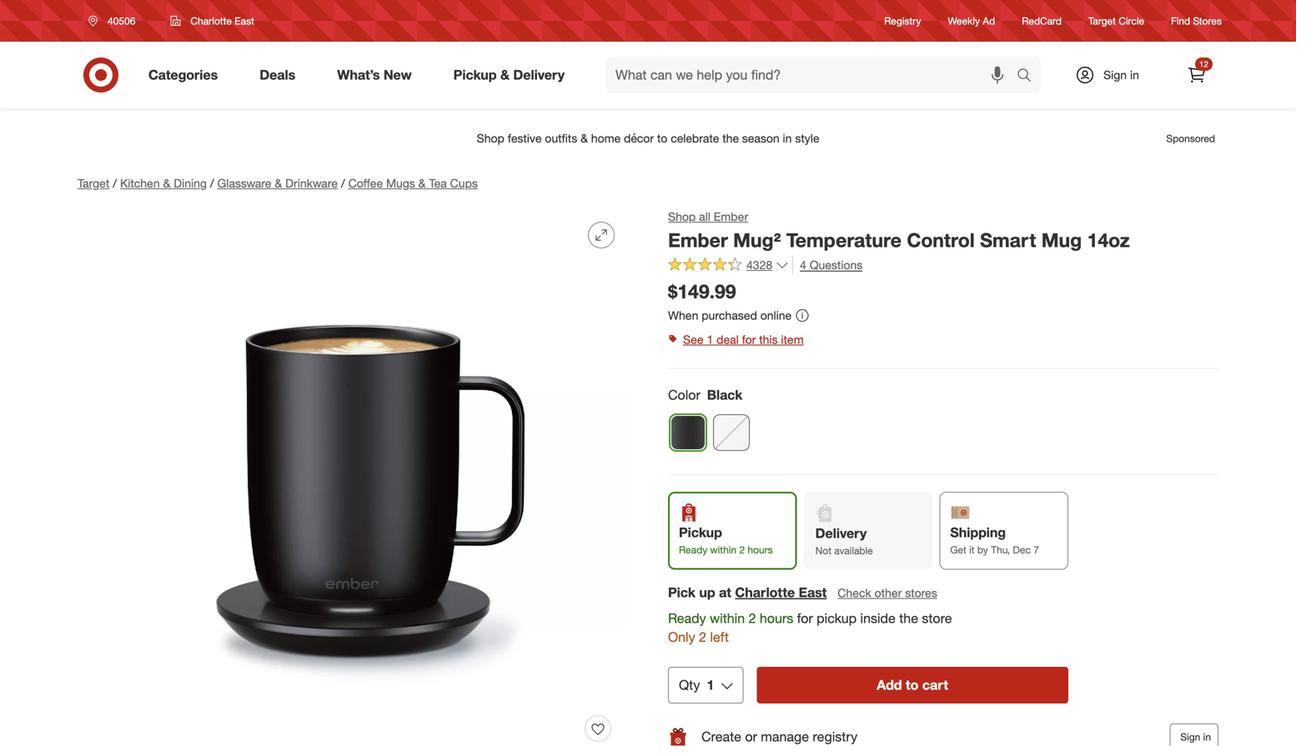 Task type: vqa. For each thing, say whether or not it's contained in the screenshot.
left
yes



Task type: describe. For each thing, give the bounding box(es) containing it.
weekly
[[948, 15, 980, 27]]

this
[[760, 332, 778, 347]]

0 vertical spatial ember
[[714, 209, 749, 224]]

left
[[710, 630, 729, 646]]

add to cart button
[[757, 668, 1069, 704]]

1 horizontal spatial east
[[799, 585, 827, 601]]

glassware
[[217, 176, 272, 191]]

see 1 deal for this item
[[683, 332, 804, 347]]

or
[[745, 729, 758, 746]]

get
[[951, 544, 967, 557]]

for inside 'ready within 2 hours for pickup inside the store only 2 left'
[[797, 611, 813, 627]]

pickup
[[817, 611, 857, 627]]

by
[[978, 544, 989, 557]]

ready inside 'ready within 2 hours for pickup inside the store only 2 left'
[[668, 611, 706, 627]]

charlotte east button
[[160, 6, 265, 36]]

What can we help you find? suggestions appear below search field
[[606, 57, 1021, 93]]

4 questions link
[[793, 256, 863, 275]]

what's
[[337, 67, 380, 83]]

manage
[[761, 729, 809, 746]]

charlotte east button
[[735, 583, 827, 603]]

target for target circle
[[1089, 15, 1116, 27]]

target link
[[78, 176, 110, 191]]

redcard
[[1022, 15, 1062, 27]]

black image
[[671, 416, 706, 451]]

dining
[[174, 176, 207, 191]]

4328 link
[[668, 256, 789, 276]]

delivery inside delivery not available
[[816, 526, 867, 542]]

within inside 'ready within 2 hours for pickup inside the store only 2 left'
[[710, 611, 745, 627]]

qty 1
[[679, 678, 714, 694]]

40506 button
[[78, 6, 153, 36]]

up
[[700, 585, 716, 601]]

deals link
[[246, 57, 316, 93]]

find
[[1172, 15, 1191, 27]]

control
[[907, 229, 975, 252]]

shop all ember ember mug² temperature control smart mug 14oz
[[668, 209, 1130, 252]]

advertisement region
[[64, 118, 1232, 159]]

registry
[[813, 729, 858, 746]]

0 horizontal spatial 2
[[699, 630, 707, 646]]

2 inside pickup ready within 2 hours
[[740, 544, 745, 557]]

add
[[877, 678, 903, 694]]

stores
[[906, 586, 938, 601]]

weekly ad link
[[948, 14, 996, 28]]

pick up at charlotte east
[[668, 585, 827, 601]]

it
[[970, 544, 975, 557]]

available
[[835, 545, 873, 558]]

not
[[816, 545, 832, 558]]

ready within 2 hours for pickup inside the store only 2 left
[[668, 611, 953, 646]]

what's new
[[337, 67, 412, 83]]

coffee
[[348, 176, 383, 191]]

12 link
[[1179, 57, 1216, 93]]

check other stores button
[[837, 584, 939, 603]]

pickup & delivery link
[[439, 57, 586, 93]]

3 / from the left
[[341, 176, 345, 191]]

to
[[906, 678, 919, 694]]

14oz
[[1088, 229, 1130, 252]]

black
[[707, 387, 743, 403]]

1 vertical spatial ember
[[668, 229, 728, 252]]

4 questions
[[800, 258, 863, 273]]

white - out of stock image
[[714, 416, 749, 451]]

charlotte east
[[191, 15, 254, 27]]

shipping get it by thu, dec 7
[[951, 525, 1040, 557]]

all
[[699, 209, 711, 224]]

item
[[781, 332, 804, 347]]

0 vertical spatial sign in
[[1104, 68, 1140, 82]]

find stores
[[1172, 15, 1222, 27]]

ember mug² temperature control smart mug 14oz, 1 of 11 image
[[78, 209, 628, 747]]

delivery not available
[[816, 526, 873, 558]]

redcard link
[[1022, 14, 1062, 28]]

sign in inside button
[[1181, 731, 1212, 744]]

color black
[[668, 387, 743, 403]]

4328
[[747, 258, 773, 273]]

target circle
[[1089, 15, 1145, 27]]

search button
[[1010, 57, 1050, 97]]

mugs
[[386, 176, 415, 191]]

weekly ad
[[948, 15, 996, 27]]

shipping
[[951, 525, 1006, 541]]

4
[[800, 258, 807, 273]]

1 horizontal spatial charlotte
[[735, 585, 795, 601]]

create or manage registry
[[702, 729, 858, 746]]

categories
[[149, 67, 218, 83]]

questions
[[810, 258, 863, 273]]

temperature
[[787, 229, 902, 252]]

0 horizontal spatial for
[[742, 332, 756, 347]]

cups
[[450, 176, 478, 191]]



Task type: locate. For each thing, give the bounding box(es) containing it.
/
[[113, 176, 117, 191], [210, 176, 214, 191], [341, 176, 345, 191]]

stores
[[1194, 15, 1222, 27]]

sign in link
[[1061, 57, 1166, 93]]

in inside button
[[1204, 731, 1212, 744]]

kitchen & dining link
[[120, 176, 207, 191]]

within
[[711, 544, 737, 557], [710, 611, 745, 627]]

hours inside 'ready within 2 hours for pickup inside the store only 2 left'
[[760, 611, 794, 627]]

0 vertical spatial pickup
[[454, 67, 497, 83]]

dec
[[1013, 544, 1031, 557]]

0 horizontal spatial east
[[235, 15, 254, 27]]

other
[[875, 586, 902, 601]]

1 vertical spatial hours
[[760, 611, 794, 627]]

1 horizontal spatial for
[[797, 611, 813, 627]]

see 1 deal for this item link
[[668, 328, 1219, 352]]

pick
[[668, 585, 696, 601]]

pickup & delivery
[[454, 67, 565, 83]]

0 horizontal spatial charlotte
[[191, 15, 232, 27]]

2 left left
[[699, 630, 707, 646]]

7
[[1034, 544, 1040, 557]]

1 vertical spatial in
[[1204, 731, 1212, 744]]

charlotte up categories link
[[191, 15, 232, 27]]

0 vertical spatial 1
[[707, 332, 714, 347]]

0 horizontal spatial /
[[113, 176, 117, 191]]

1 right 'see'
[[707, 332, 714, 347]]

1 vertical spatial 2
[[749, 611, 756, 627]]

1 vertical spatial within
[[710, 611, 745, 627]]

0 horizontal spatial sign in
[[1104, 68, 1140, 82]]

target / kitchen & dining / glassware & drinkware / coffee mugs & tea cups
[[78, 176, 478, 191]]

color
[[668, 387, 701, 403]]

check
[[838, 586, 872, 601]]

0 horizontal spatial delivery
[[514, 67, 565, 83]]

find stores link
[[1172, 14, 1222, 28]]

1 vertical spatial east
[[799, 585, 827, 601]]

delivery
[[514, 67, 565, 83], [816, 526, 867, 542]]

what's new link
[[323, 57, 433, 93]]

2 within from the top
[[710, 611, 745, 627]]

ad
[[983, 15, 996, 27]]

sign
[[1104, 68, 1127, 82], [1181, 731, 1201, 744]]

east inside charlotte east dropdown button
[[235, 15, 254, 27]]

1 vertical spatial sign in
[[1181, 731, 1212, 744]]

target left kitchen
[[78, 176, 110, 191]]

1 vertical spatial for
[[797, 611, 813, 627]]

1 horizontal spatial target
[[1089, 15, 1116, 27]]

mug²
[[734, 229, 781, 252]]

target inside target circle link
[[1089, 15, 1116, 27]]

when
[[668, 308, 699, 323]]

east
[[235, 15, 254, 27], [799, 585, 827, 601]]

when purchased online
[[668, 308, 792, 323]]

target
[[1089, 15, 1116, 27], [78, 176, 110, 191]]

sign in button
[[1170, 724, 1219, 747]]

2 up pick up at charlotte east
[[740, 544, 745, 557]]

circle
[[1119, 15, 1145, 27]]

ember
[[714, 209, 749, 224], [668, 229, 728, 252]]

1 vertical spatial ready
[[668, 611, 706, 627]]

0 vertical spatial hours
[[748, 544, 773, 557]]

within up left
[[710, 611, 745, 627]]

hours up pick up at charlotte east
[[748, 544, 773, 557]]

target left circle
[[1089, 15, 1116, 27]]

&
[[501, 67, 510, 83], [163, 176, 171, 191], [275, 176, 282, 191], [419, 176, 426, 191]]

east up deals 'link'
[[235, 15, 254, 27]]

new
[[384, 67, 412, 83]]

at
[[719, 585, 732, 601]]

create
[[702, 729, 742, 746]]

deals
[[260, 67, 296, 83]]

ready
[[679, 544, 708, 557], [668, 611, 706, 627]]

add to cart
[[877, 678, 949, 694]]

store
[[922, 611, 953, 627]]

for left pickup
[[797, 611, 813, 627]]

0 vertical spatial within
[[711, 544, 737, 557]]

within up at
[[711, 544, 737, 557]]

/ right dining
[[210, 176, 214, 191]]

0 horizontal spatial target
[[78, 176, 110, 191]]

0 vertical spatial east
[[235, 15, 254, 27]]

registry
[[885, 15, 922, 27]]

within inside pickup ready within 2 hours
[[711, 544, 737, 557]]

40506
[[108, 15, 135, 27]]

search
[[1010, 68, 1050, 85]]

1 horizontal spatial 2
[[740, 544, 745, 557]]

charlotte
[[191, 15, 232, 27], [735, 585, 795, 601]]

1 horizontal spatial delivery
[[816, 526, 867, 542]]

pickup ready within 2 hours
[[679, 525, 773, 557]]

2 / from the left
[[210, 176, 214, 191]]

1 vertical spatial target
[[78, 176, 110, 191]]

1 horizontal spatial /
[[210, 176, 214, 191]]

thu,
[[991, 544, 1011, 557]]

pickup right new
[[454, 67, 497, 83]]

1 vertical spatial pickup
[[679, 525, 723, 541]]

/ right target link
[[113, 176, 117, 191]]

the
[[900, 611, 919, 627]]

12
[[1200, 59, 1209, 69]]

1 / from the left
[[113, 176, 117, 191]]

2 vertical spatial 2
[[699, 630, 707, 646]]

deal
[[717, 332, 739, 347]]

glassware & drinkware link
[[217, 176, 338, 191]]

0 vertical spatial target
[[1089, 15, 1116, 27]]

pickup for ready
[[679, 525, 723, 541]]

0 vertical spatial delivery
[[514, 67, 565, 83]]

categories link
[[134, 57, 239, 93]]

1
[[707, 332, 714, 347], [707, 678, 714, 694]]

0 vertical spatial charlotte
[[191, 15, 232, 27]]

hours down charlotte east button
[[760, 611, 794, 627]]

0 horizontal spatial pickup
[[454, 67, 497, 83]]

1 within from the top
[[711, 544, 737, 557]]

for left this
[[742, 332, 756, 347]]

0 vertical spatial ready
[[679, 544, 708, 557]]

ember right all
[[714, 209, 749, 224]]

1 vertical spatial 1
[[707, 678, 714, 694]]

0 vertical spatial sign
[[1104, 68, 1127, 82]]

online
[[761, 308, 792, 323]]

pickup
[[454, 67, 497, 83], [679, 525, 723, 541]]

0 horizontal spatial sign
[[1104, 68, 1127, 82]]

tea
[[429, 176, 447, 191]]

purchased
[[702, 308, 758, 323]]

shop
[[668, 209, 696, 224]]

0 horizontal spatial in
[[1131, 68, 1140, 82]]

east up pickup
[[799, 585, 827, 601]]

ready up only
[[668, 611, 706, 627]]

target circle link
[[1089, 14, 1145, 28]]

only
[[668, 630, 696, 646]]

1 for see
[[707, 332, 714, 347]]

/ left coffee
[[341, 176, 345, 191]]

1 horizontal spatial sign
[[1181, 731, 1201, 744]]

kitchen
[[120, 176, 160, 191]]

2 horizontal spatial 2
[[749, 611, 756, 627]]

ember down all
[[668, 229, 728, 252]]

1 1 from the top
[[707, 332, 714, 347]]

pickup up up
[[679, 525, 723, 541]]

0 vertical spatial for
[[742, 332, 756, 347]]

1 vertical spatial sign
[[1181, 731, 1201, 744]]

2 horizontal spatial /
[[341, 176, 345, 191]]

target for target / kitchen & dining / glassware & drinkware / coffee mugs & tea cups
[[78, 176, 110, 191]]

ready inside pickup ready within 2 hours
[[679, 544, 708, 557]]

$149.99
[[668, 280, 736, 303]]

1 vertical spatial charlotte
[[735, 585, 795, 601]]

ready up pick
[[679, 544, 708, 557]]

hours
[[748, 544, 773, 557], [760, 611, 794, 627]]

1 vertical spatial delivery
[[816, 526, 867, 542]]

0 vertical spatial 2
[[740, 544, 745, 557]]

hours inside pickup ready within 2 hours
[[748, 544, 773, 557]]

registry link
[[885, 14, 922, 28]]

charlotte inside dropdown button
[[191, 15, 232, 27]]

1 horizontal spatial sign in
[[1181, 731, 1212, 744]]

2 1 from the top
[[707, 678, 714, 694]]

check other stores
[[838, 586, 938, 601]]

1 horizontal spatial in
[[1204, 731, 1212, 744]]

0 vertical spatial in
[[1131, 68, 1140, 82]]

pickup inside pickup ready within 2 hours
[[679, 525, 723, 541]]

pickup for &
[[454, 67, 497, 83]]

sign inside button
[[1181, 731, 1201, 744]]

1 right qty
[[707, 678, 714, 694]]

inside
[[861, 611, 896, 627]]

charlotte right at
[[735, 585, 795, 601]]

2 down pick up at charlotte east
[[749, 611, 756, 627]]

see
[[683, 332, 704, 347]]

in
[[1131, 68, 1140, 82], [1204, 731, 1212, 744]]

1 horizontal spatial pickup
[[679, 525, 723, 541]]

1 for qty
[[707, 678, 714, 694]]



